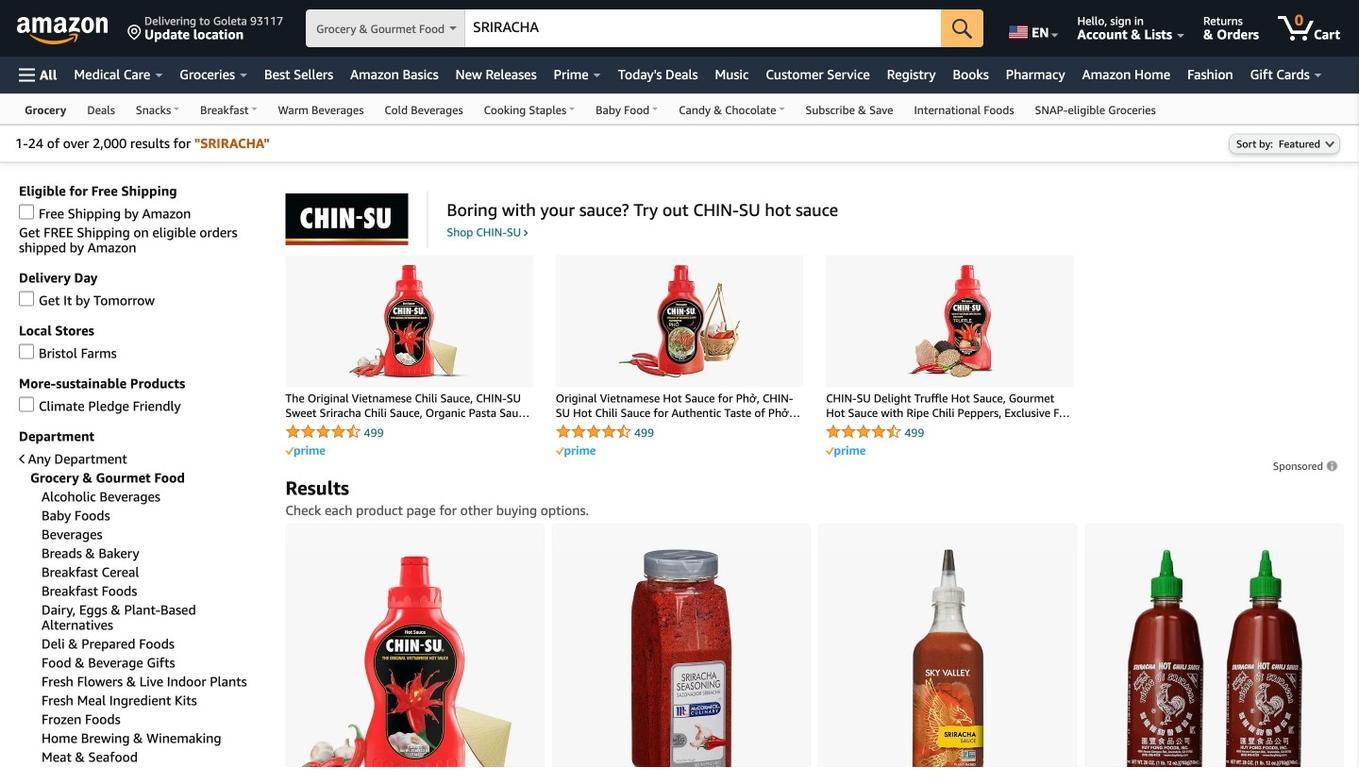 Task type: vqa. For each thing, say whether or not it's contained in the screenshot.
Eligible for Prime. image associated with The Original Vietnamese Chili Sauce, CHIN-SU Sweet Sriracha Chili Sauce, Organic Pasta Sauce, Pizza Sauce, Rippen Chili Garlic Hot Sauce, Salsa Hot Spaghetti Sauce BBQ Sauce Gift Set, 1 Pack of 8.82oz image
yes



Task type: locate. For each thing, give the bounding box(es) containing it.
eligible for prime. image for 'original vietnamese hot sauce for phở, chin-su hot chili sauce for authentic taste of phở & other vietnamese specialties, gourmet asian hot sauce with ripe chili peppers' image
[[556, 446, 596, 458]]

2 horizontal spatial eligible for prime. image
[[826, 446, 866, 458]]

1 horizontal spatial eligible for prime. image
[[556, 446, 596, 458]]

Search Amazon text field
[[466, 10, 941, 46]]

2 eligible for prime. image from the left
[[556, 446, 596, 458]]

0 vertical spatial checkbox image
[[19, 204, 34, 219]]

checkbox image
[[19, 204, 34, 219], [19, 397, 34, 412]]

3 eligible for prime. image from the left
[[826, 446, 866, 458]]

0 horizontal spatial eligible for prime. image
[[285, 446, 325, 458]]

1 checkbox image from the top
[[19, 291, 34, 306]]

none search field inside navigation navigation
[[306, 9, 984, 49]]

eligible for prime. image
[[285, 446, 325, 458], [556, 446, 596, 458], [826, 446, 866, 458]]

checkbox image
[[19, 291, 34, 306], [19, 344, 34, 359]]

None search field
[[306, 9, 984, 49]]

eligible for prime. image for chin-su delight truffle hot sauce, gourmet hot sauce with ripe chili peppers, exclusive flavor experience in a bottle image
[[826, 446, 866, 458]]

2 checkbox image from the top
[[19, 344, 34, 359]]

sponsored ad - the original vietnamese hot sauce, chin-su sweet sriracha chili sauce, organic pasta sauce, pizza sauce, ri... image
[[294, 556, 536, 768]]

0 vertical spatial checkbox image
[[19, 291, 34, 306]]

dropdown image
[[1325, 140, 1335, 148]]

1 vertical spatial checkbox image
[[19, 397, 34, 412]]

1 eligible for prime. image from the left
[[285, 446, 325, 458]]

None submit
[[941, 9, 984, 47]]

1 vertical spatial checkbox image
[[19, 344, 34, 359]]



Task type: describe. For each thing, give the bounding box(es) containing it.
original vietnamese hot sauce for phở, chin-su hot chili sauce for authentic taste of phở & other vietnamese specialties, gourmet asian hot sauce with ripe chili peppers image
[[595, 265, 765, 378]]

navigation navigation
[[0, 0, 1359, 125]]

none submit inside search box
[[941, 9, 984, 47]]

1 checkbox image from the top
[[19, 204, 34, 219]]

eligible for prime. image for 'the original vietnamese chili sauce, chin-su sweet sriracha chili sauce, organic pasta sauce, pizza sauce, rippen chili garlic hot sauce, salsa hot spaghetti sauce bbq sauce gift set, 1 pack of 8.82oz' 'image'
[[285, 446, 325, 458]]

chin-su delight truffle hot sauce, gourmet hot sauce with ripe chili peppers, exclusive flavor experience in a bottle image
[[865, 265, 1035, 378]]

sriracha hot chili sauce 28oz, pack of 2 image
[[1126, 549, 1303, 768]]

the original vietnamese chili sauce, chin-su sweet sriracha chili sauce, organic pasta sauce, pizza sauce, rippen chili garlic hot sauce, salsa hot spaghetti sauce bbq sauce gift set, 1 pack of 8.82oz image
[[324, 265, 494, 378]]

2 checkbox image from the top
[[19, 397, 34, 412]]

amazon image
[[17, 17, 109, 45]]

sponsored ad - sky valley sriracha sauce - hot sauce, made with red jalapeno peppers, gluten free, vegan, non-gmo, less th... image
[[912, 549, 984, 768]]

sponsored ad - mccormick culinary sriracha seasoning, 22 oz - one 22 ounce container of sriracha seasonings for cooking, p... image
[[631, 549, 732, 768]]



